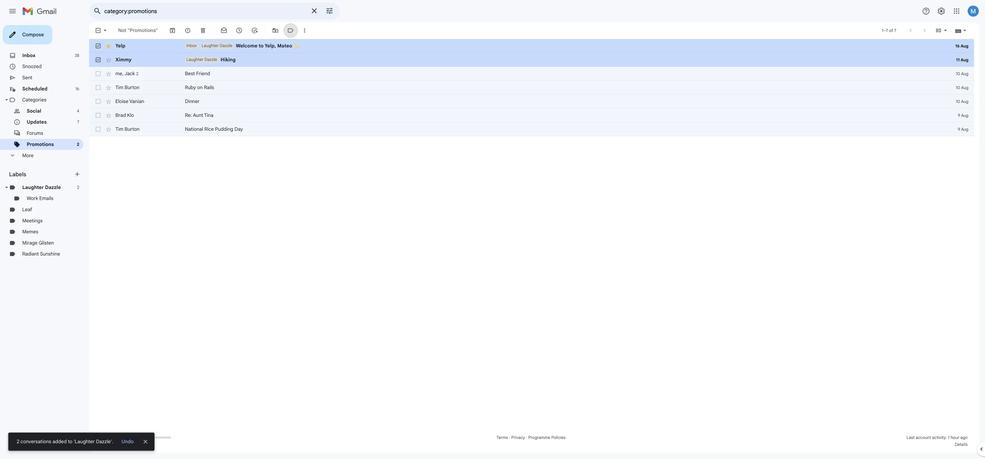 Task type: vqa. For each thing, say whether or not it's contained in the screenshot.
row
yes



Task type: describe. For each thing, give the bounding box(es) containing it.
snooze image
[[262, 30, 270, 38]]

main content containing not "promotions"
[[99, 25, 985, 460]]

yelp,
[[294, 48, 307, 54]]

laughter dazzle hiking
[[207, 63, 262, 70]]

laughter dazzle link
[[25, 205, 68, 212]]

updates link
[[30, 133, 52, 139]]

scheduled
[[25, 95, 53, 102]]

more button
[[0, 167, 93, 179]]

tim for national rice pudding day
[[128, 140, 137, 147]]

more
[[25, 170, 37, 176]]

laughter inside laughter dazzle hiking
[[207, 63, 226, 69]]

compose
[[25, 35, 49, 42]]

0 vertical spatial dazzle
[[244, 48, 258, 54]]

delete image
[[222, 30, 229, 38]]

7
[[86, 133, 88, 139]]

memes link
[[25, 255, 43, 261]]

tim burton for national rice pudding day
[[128, 140, 155, 147]]

burton for ruby
[[138, 94, 155, 101]]

labels navigation
[[0, 25, 99, 460]]

snoozed
[[25, 71, 46, 77]]

row containing eloise vanian
[[99, 105, 985, 121]]

–
[[982, 31, 984, 37]]

tina
[[227, 125, 237, 131]]

meetings link
[[25, 242, 47, 249]]

best friend link
[[205, 78, 985, 86]]

categories link
[[25, 108, 52, 114]]

laughter inside labels navigation
[[25, 205, 49, 212]]

leaf link
[[25, 230, 36, 237]]

labels
[[10, 190, 29, 198]]

ruby on rails
[[205, 94, 238, 101]]

row containing yelp
[[99, 43, 985, 59]]

re: aunt tina
[[205, 125, 237, 131]]

yelp
[[128, 48, 139, 54]]

categories
[[25, 108, 52, 114]]

national
[[205, 140, 226, 147]]

to
[[287, 48, 293, 54]]

social link
[[30, 120, 46, 127]]

friend
[[218, 78, 233, 85]]

Search mail text field
[[116, 8, 340, 16]]

promotions link
[[30, 157, 60, 164]]

✨ image
[[326, 48, 333, 55]]

best friend
[[205, 78, 233, 85]]

16
[[84, 96, 88, 102]]

jack
[[138, 78, 150, 85]]

inbox inside labels navigation
[[25, 58, 39, 65]]

labels heading
[[10, 190, 82, 198]]

not
[[131, 31, 140, 37]]

sent link
[[25, 83, 36, 90]]

eloise vanian
[[128, 109, 160, 116]]

search mail image
[[101, 5, 115, 19]]

eloise
[[128, 109, 143, 116]]

burton for national
[[138, 140, 155, 147]]

national rice pudding day
[[205, 140, 270, 147]]

report spam image
[[205, 30, 212, 38]]

best friend row
[[99, 74, 985, 90]]

2
[[151, 79, 154, 85]]

scheduled link
[[25, 95, 53, 102]]

rice
[[227, 140, 238, 147]]

dinner link
[[205, 109, 985, 117]]

ximmy
[[128, 63, 146, 70]]

brad klo
[[128, 125, 149, 131]]

vanian
[[144, 109, 160, 116]]

welcome to yelp, mateo
[[262, 48, 326, 54]]

not "promotions" button
[[128, 27, 178, 41]]

gmail image
[[25, 5, 67, 20]]

laughter dazzle inside labels navigation
[[25, 205, 68, 212]]

labels image
[[319, 30, 327, 38]]

"promotions"
[[142, 31, 175, 37]]

clear search image
[[341, 4, 357, 20]]

welcome
[[262, 48, 286, 54]]

38
[[83, 59, 88, 65]]

,
[[136, 78, 137, 85]]

mark as read image
[[245, 30, 253, 38]]

archive image
[[188, 30, 195, 38]]

6 row from the top
[[99, 136, 985, 151]]



Task type: locate. For each thing, give the bounding box(es) containing it.
2 tim burton from the top
[[128, 140, 155, 147]]

0 horizontal spatial laughter dazzle
[[25, 205, 68, 212]]

emails
[[44, 217, 59, 224]]

inbox inside row
[[207, 48, 219, 54]]

re: aunt tina link
[[205, 124, 985, 132]]

main menu image
[[9, 8, 19, 17]]

add to tasks image
[[279, 30, 287, 38]]

burton down klo
[[138, 140, 155, 147]]

laughter
[[224, 48, 243, 54], [207, 63, 226, 69], [25, 205, 49, 212]]

1 horizontal spatial dazzle
[[227, 63, 241, 69]]

promotions
[[30, 157, 60, 164]]

None checkbox
[[105, 30, 113, 38], [105, 63, 113, 70], [105, 93, 113, 101], [105, 109, 113, 117], [105, 30, 113, 38], [105, 63, 113, 70], [105, 93, 113, 101], [105, 109, 113, 117]]

snoozed link
[[25, 71, 46, 77]]

memes
[[25, 255, 43, 261]]

1 tim burton from the top
[[128, 94, 155, 101]]

hiking
[[245, 63, 262, 70]]

laughter dazzle
[[224, 48, 258, 54], [25, 205, 68, 212]]

more image
[[335, 30, 342, 38]]

tim burton
[[128, 94, 155, 101], [128, 140, 155, 147]]

move to image
[[302, 30, 310, 38]]

1 vertical spatial dazzle
[[227, 63, 241, 69]]

ruby
[[205, 94, 218, 101]]

main content
[[99, 25, 985, 460]]

burton up eloise vanian at the left top of the page
[[138, 94, 155, 101]]

0 horizontal spatial inbox
[[25, 58, 39, 65]]

updates
[[30, 133, 52, 139]]

1 horizontal spatial laughter dazzle
[[224, 48, 258, 54]]

1 vertical spatial laughter dazzle
[[25, 205, 68, 212]]

0 vertical spatial burton
[[138, 94, 155, 101]]

5 row from the top
[[99, 121, 985, 136]]

1 tim from the top
[[128, 94, 137, 101]]

aunt
[[214, 125, 226, 131]]

work
[[30, 217, 42, 224]]

me , jack 2
[[128, 78, 154, 85]]

on
[[219, 94, 225, 101]]

day
[[260, 140, 270, 147]]

sent
[[25, 83, 36, 90]]

0 vertical spatial inbox
[[207, 48, 219, 54]]

brad
[[128, 125, 140, 131]]

0 vertical spatial laughter dazzle
[[224, 48, 258, 54]]

laughter dazzle up laughter dazzle hiking
[[224, 48, 258, 54]]

inbox down report spam icon
[[207, 48, 219, 54]]

burton
[[138, 94, 155, 101], [138, 140, 155, 147]]

forums link
[[30, 145, 48, 152]]

mateo
[[308, 48, 325, 54]]

1 burton from the top
[[138, 94, 155, 101]]

2 burton from the top
[[138, 140, 155, 147]]

dazzle
[[244, 48, 258, 54], [227, 63, 241, 69], [50, 205, 68, 212]]

dazzle inside labels navigation
[[50, 205, 68, 212]]

laughter up work
[[25, 205, 49, 212]]

1
[[980, 31, 982, 37]]

0 vertical spatial tim
[[128, 94, 137, 101]]

best
[[205, 78, 217, 85]]

dazzle up emails
[[50, 205, 68, 212]]

rails
[[227, 94, 238, 101]]

dinner
[[205, 109, 222, 116]]

work emails
[[30, 217, 59, 224]]

laughter dazzle up the work emails link
[[25, 205, 68, 212]]

row
[[99, 43, 985, 59], [99, 59, 985, 74], [99, 90, 985, 105], [99, 105, 985, 121], [99, 121, 985, 136], [99, 136, 985, 151]]

advanced search options image
[[358, 4, 374, 20]]

work emails link
[[30, 217, 59, 224]]

compose button
[[3, 28, 58, 49]]

me
[[128, 78, 136, 85]]

None search field
[[99, 3, 377, 22]]

tim burton for ruby on rails
[[128, 94, 155, 101]]

re:
[[205, 125, 213, 131]]

dazzle inside laughter dazzle hiking
[[227, 63, 241, 69]]

national rice pudding day link
[[205, 140, 985, 148]]

inbox
[[207, 48, 219, 54], [25, 58, 39, 65]]

dazzle up friend
[[227, 63, 241, 69]]

inbox link
[[25, 58, 39, 65]]

1 vertical spatial tim
[[128, 140, 137, 147]]

alert
[[12, 18, 985, 25]]

tim down me
[[128, 94, 137, 101]]

0 vertical spatial tim burton
[[128, 94, 155, 101]]

forums
[[30, 145, 48, 152]]

row containing ximmy
[[99, 59, 985, 74]]

not "promotions"
[[131, 31, 175, 37]]

1 vertical spatial burton
[[138, 140, 155, 147]]

0 horizontal spatial dazzle
[[50, 205, 68, 212]]

tim burton down 'brad klo'
[[128, 140, 155, 147]]

2 vertical spatial dazzle
[[50, 205, 68, 212]]

1 vertical spatial tim burton
[[128, 140, 155, 147]]

leaf
[[25, 230, 36, 237]]

dazzle up hiking
[[244, 48, 258, 54]]

tim burton down me , jack 2
[[128, 94, 155, 101]]

inbox up the snoozed link
[[25, 58, 39, 65]]

meetings
[[25, 242, 47, 249]]

laughter up "best friend"
[[207, 63, 226, 69]]

tim for ruby on rails
[[128, 94, 137, 101]]

1 horizontal spatial inbox
[[207, 48, 219, 54]]

None checkbox
[[105, 47, 113, 55], [105, 78, 113, 86], [105, 124, 113, 132], [105, 140, 113, 148], [105, 47, 113, 55], [105, 78, 113, 86], [105, 124, 113, 132], [105, 140, 113, 148]]

1 row from the top
[[99, 43, 985, 59]]

1 vertical spatial laughter
[[207, 63, 226, 69]]

ruby on rails link
[[205, 93, 985, 101]]

3 row from the top
[[99, 90, 985, 105]]

tim down brad
[[128, 140, 137, 147]]

2 horizontal spatial dazzle
[[244, 48, 258, 54]]

laughter up laughter dazzle hiking
[[224, 48, 243, 54]]

pudding
[[239, 140, 259, 147]]

4 row from the top
[[99, 105, 985, 121]]

tim
[[128, 94, 137, 101], [128, 140, 137, 147]]

klo
[[141, 125, 149, 131]]

2 tim from the top
[[128, 140, 137, 147]]

2 vertical spatial laughter
[[25, 205, 49, 212]]

social
[[30, 120, 46, 127]]

row containing brad klo
[[99, 121, 985, 136]]

0 vertical spatial laughter
[[224, 48, 243, 54]]

1 vertical spatial inbox
[[25, 58, 39, 65]]

2 row from the top
[[99, 59, 985, 74]]

1 –
[[980, 31, 984, 37]]



